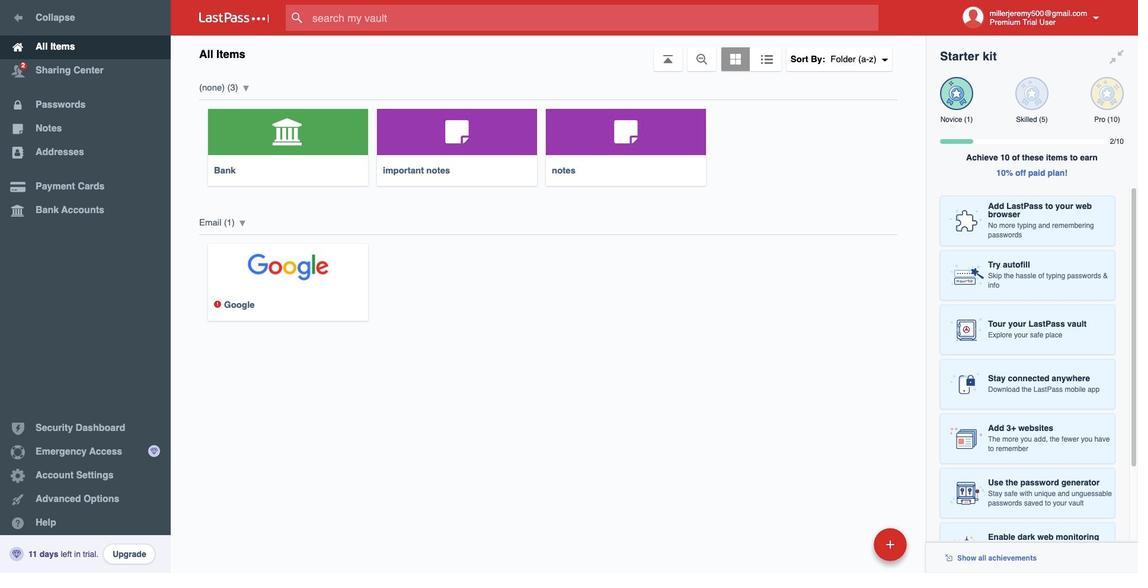 Task type: describe. For each thing, give the bounding box(es) containing it.
new item element
[[792, 528, 911, 562]]

vault options navigation
[[171, 36, 926, 71]]

lastpass image
[[199, 12, 269, 23]]

Search search field
[[286, 5, 902, 31]]



Task type: locate. For each thing, give the bounding box(es) containing it.
main navigation navigation
[[0, 0, 171, 574]]

new item navigation
[[792, 525, 914, 574]]

search my vault text field
[[286, 5, 902, 31]]



Task type: vqa. For each thing, say whether or not it's contained in the screenshot.
Vault options navigation
yes



